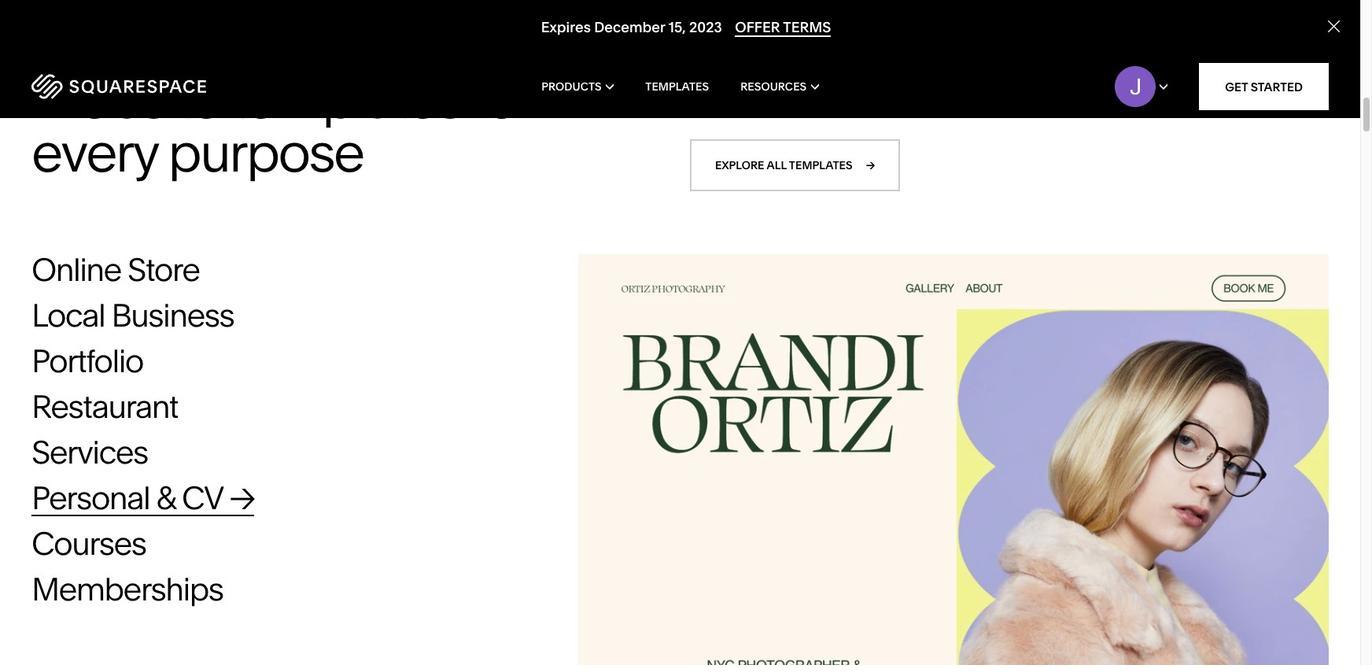 Task type: vqa. For each thing, say whether or not it's contained in the screenshot.
plan to the right
no



Task type: describe. For each thing, give the bounding box(es) containing it.
using
[[832, 91, 864, 107]]

2 your from the left
[[1145, 73, 1171, 89]]

december
[[594, 18, 665, 36]]

online store link
[[31, 250, 231, 289]]

offer terms
[[735, 18, 831, 36]]

portfolio
[[31, 342, 143, 380]]

templates
[[646, 79, 709, 94]]

2023
[[689, 18, 722, 36]]

own,
[[991, 73, 1020, 89]]

terms
[[783, 18, 831, 36]]

products
[[542, 79, 602, 94]]

start with a flexible designer template or build your own, then customize to fit your style and professional needs using our drag-and-drop website builder.
[[690, 73, 1201, 107]]

resources button
[[741, 55, 819, 118]]

squarespace logo link
[[31, 74, 291, 99]]

15,
[[669, 18, 686, 36]]

expires december 15, 2023
[[541, 18, 722, 36]]

courses
[[31, 524, 146, 563]]

templates link
[[646, 55, 709, 118]]

memberships
[[31, 570, 223, 608]]

flexible
[[758, 73, 800, 89]]

online
[[31, 250, 121, 289]]

1 horizontal spatial →
[[866, 158, 875, 172]]

&
[[156, 479, 175, 517]]

squarespace logo image
[[31, 74, 206, 99]]

for
[[472, 66, 532, 132]]

designer
[[804, 73, 856, 89]]

builder.
[[1031, 91, 1075, 107]]

started
[[1251, 79, 1303, 94]]

drop
[[950, 91, 978, 107]]

→ inside online store local business portfolio restaurant services personal & cv → courses memberships
[[230, 479, 254, 517]]

restaurant
[[31, 387, 178, 426]]

expires
[[541, 18, 591, 36]]

restaurant link
[[31, 387, 209, 426]]

get
[[1225, 79, 1248, 94]]

website
[[31, 66, 220, 132]]

build
[[930, 73, 960, 89]]

website templates for every purpose
[[31, 66, 532, 185]]

start
[[690, 73, 717, 89]]

services link
[[31, 433, 179, 471]]

purpose
[[168, 119, 363, 185]]

then
[[1023, 73, 1049, 89]]



Task type: locate. For each thing, give the bounding box(es) containing it.
1 horizontal spatial templates
[[789, 158, 853, 172]]

store
[[128, 250, 200, 289]]

→ down our
[[866, 158, 875, 172]]

1 vertical spatial →
[[230, 479, 254, 517]]

products button
[[542, 55, 614, 118]]

explore all templates
[[715, 158, 853, 172]]

online store local business portfolio restaurant services personal & cv → courses memberships
[[31, 250, 254, 608]]

memberships link
[[31, 570, 254, 608]]

needs
[[792, 91, 829, 107]]

to
[[1116, 73, 1128, 89]]

fit
[[1131, 73, 1142, 89]]

style
[[1174, 73, 1201, 89]]

personal
[[31, 479, 150, 517]]

template
[[859, 73, 912, 89]]

1 vertical spatial templates
[[789, 158, 853, 172]]

explore
[[715, 158, 765, 172]]

0 vertical spatial templates
[[231, 66, 461, 132]]

and-
[[922, 91, 950, 107]]

local
[[31, 296, 105, 335]]

your up 'drop'
[[962, 73, 988, 89]]

local business link
[[31, 296, 265, 335]]

get started
[[1225, 79, 1303, 94]]

0 horizontal spatial your
[[962, 73, 988, 89]]

offer
[[735, 18, 780, 36]]

your
[[962, 73, 988, 89], [1145, 73, 1171, 89]]

and
[[690, 91, 713, 107]]

services
[[31, 433, 148, 471]]

offer terms link
[[735, 18, 831, 37]]

with
[[720, 73, 745, 89]]

templates
[[231, 66, 461, 132], [789, 158, 853, 172]]

courses link
[[31, 524, 177, 563]]

all
[[767, 158, 787, 172]]

drag-
[[890, 91, 922, 107]]

0 horizontal spatial →
[[230, 479, 254, 517]]

your right 'fit' on the right top of page
[[1145, 73, 1171, 89]]

cv
[[182, 479, 223, 517]]

→ right cv
[[230, 479, 254, 517]]

→
[[866, 158, 875, 172], [230, 479, 254, 517]]

our
[[867, 91, 887, 107]]

0 vertical spatial →
[[866, 158, 875, 172]]

a
[[748, 73, 755, 89]]

website
[[981, 91, 1028, 107]]

customize
[[1052, 73, 1113, 89]]

professional
[[716, 91, 789, 107]]

get started link
[[1200, 63, 1329, 110]]

portfolio link
[[31, 342, 174, 380]]

1 horizontal spatial your
[[1145, 73, 1171, 89]]

every
[[31, 119, 157, 185]]

resources
[[741, 79, 807, 94]]

0 horizontal spatial templates
[[231, 66, 461, 132]]

or
[[915, 73, 927, 89]]

1 your from the left
[[962, 73, 988, 89]]

templates inside website templates for every purpose
[[231, 66, 461, 132]]

business
[[111, 296, 234, 335]]



